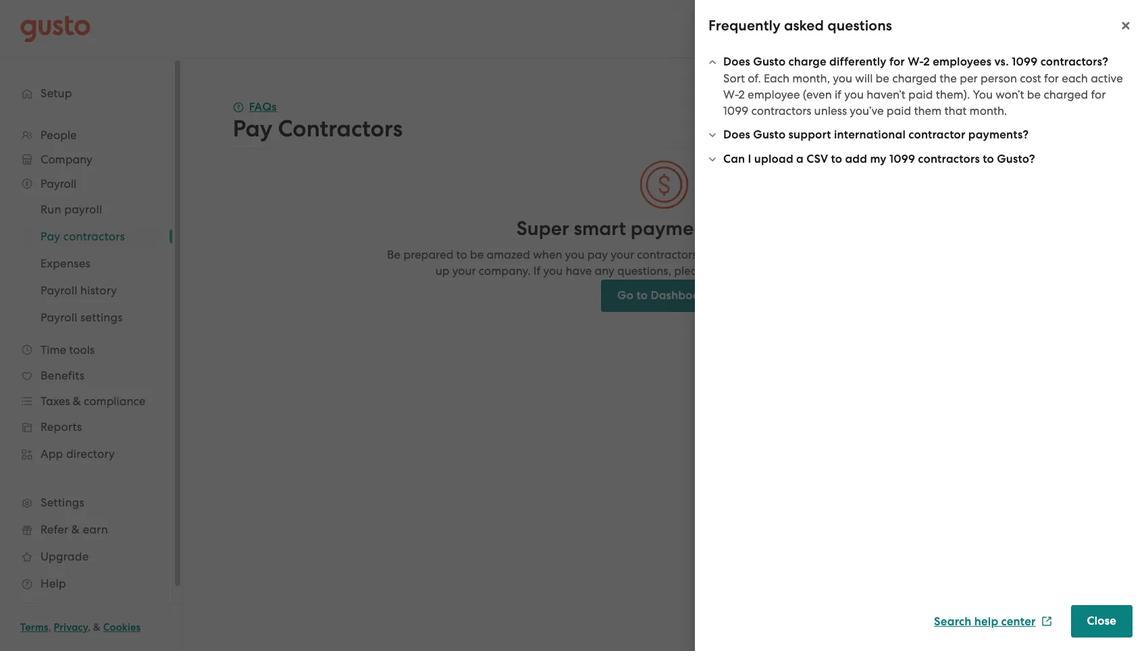 Task type: describe. For each thing, give the bounding box(es) containing it.
illustration of a coin image
[[639, 159, 690, 210]]

home image
[[20, 15, 91, 42]]

active
[[1091, 72, 1123, 85]]

close button
[[1071, 605, 1133, 638]]

gusto?
[[997, 152, 1036, 166]]

questions
[[828, 17, 893, 34]]

faqs
[[249, 100, 277, 114]]

smart
[[574, 217, 626, 241]]

you
[[973, 88, 993, 101]]

each
[[1062, 72, 1088, 85]]

2 horizontal spatial 1099
[[1012, 55, 1038, 69]]

my
[[870, 152, 887, 166]]

go to dashboard link
[[601, 280, 728, 312]]

vs.
[[995, 55, 1009, 69]]

0 vertical spatial please
[[837, 248, 872, 261]]

upload
[[755, 152, 794, 166]]

to right csv
[[831, 152, 843, 166]]

add
[[845, 152, 868, 166]]

super smart payments start here
[[517, 217, 813, 241]]

center
[[1002, 615, 1036, 629]]

each
[[764, 72, 790, 85]]

(even
[[803, 88, 832, 101]]

a
[[797, 152, 804, 166]]

does for does gusto charge differently for w-2 employees vs. 1099 contractors?
[[724, 55, 751, 69]]

1 horizontal spatial charged
[[1044, 88, 1089, 101]]

1 horizontal spatial 1099
[[890, 152, 916, 166]]

1 , from the left
[[48, 622, 51, 634]]

faqs button
[[233, 99, 277, 116]]

pay contractors
[[233, 115, 403, 143]]

be prepared to be amazed when you pay your contractors for the first time. but first, please finish setting up your company. if you have any questions, please contact us at
[[387, 248, 943, 278]]

go
[[618, 289, 634, 303]]

when
[[533, 248, 563, 261]]

1099 inside sort of. each month, you will be charged the per person cost for each active w-2 employee (even if you haven't paid them). you won't be charged for 1099 contractors unless you've paid them that month.
[[724, 104, 749, 118]]

dashboard
[[651, 289, 712, 303]]

pay
[[588, 248, 608, 261]]

the inside be prepared to be amazed when you pay your contractors for the first time. but first, please finish setting up your company. if you have any questions, please contact us at
[[718, 248, 735, 261]]

can
[[724, 152, 745, 166]]

up
[[436, 264, 450, 278]]

setting
[[906, 248, 943, 261]]

contractor
[[909, 128, 966, 142]]

haven't
[[867, 88, 906, 101]]

close
[[1088, 614, 1117, 628]]

to inside be prepared to be amazed when you pay your contractors for the first time. but first, please finish setting up your company. if you have any questions, please contact us at
[[456, 248, 467, 261]]

search
[[934, 615, 972, 629]]

start
[[726, 217, 768, 241]]

the inside sort of. each month, you will be charged the per person cost for each active w-2 employee (even if you haven't paid them). you won't be charged for 1099 contractors unless you've paid them that month.
[[940, 72, 957, 85]]

support
[[789, 128, 832, 142]]

international
[[834, 128, 906, 142]]

unless
[[815, 104, 847, 118]]

them
[[914, 104, 942, 118]]

sort of. each month, you will be charged the per person cost for each active w-2 employee (even if you haven't paid them). you won't be charged for 1099 contractors unless you've paid them that month.
[[724, 72, 1123, 118]]

1 horizontal spatial your
[[611, 248, 635, 261]]

cookies button
[[103, 620, 141, 636]]

account menu element
[[886, 0, 1126, 57]]

of.
[[748, 72, 761, 85]]

company.
[[479, 264, 531, 278]]

terms
[[20, 622, 48, 634]]

&
[[93, 622, 101, 634]]

cookies
[[103, 622, 141, 634]]

first,
[[811, 248, 834, 261]]

privacy
[[54, 622, 88, 634]]

if
[[835, 88, 842, 101]]

month,
[[793, 72, 830, 85]]



Task type: vqa. For each thing, say whether or not it's contained in the screenshot.
privacy
yes



Task type: locate. For each thing, give the bounding box(es) containing it.
0 vertical spatial w-
[[908, 55, 924, 69]]

cost
[[1020, 72, 1042, 85]]

you've
[[850, 104, 884, 118]]

contractors for can i upload a csv to add my 1099 contractors to gusto?
[[918, 152, 980, 166]]

contractors for be prepared to be amazed when you pay your contractors for the first time. but first, please finish setting up your company. if you have any questions, please contact us at
[[637, 248, 697, 261]]

1 vertical spatial 2
[[739, 88, 745, 101]]

0 vertical spatial 2
[[924, 55, 930, 69]]

2 horizontal spatial contractors
[[918, 152, 980, 166]]

paid down haven't
[[887, 104, 912, 118]]

1 gusto from the top
[[754, 55, 786, 69]]

frequently asked questions
[[709, 17, 893, 34]]

1 vertical spatial please
[[674, 264, 710, 278]]

0 vertical spatial paid
[[909, 88, 933, 101]]

frequently
[[709, 17, 781, 34]]

finish
[[875, 248, 903, 261]]

your up the any
[[611, 248, 635, 261]]

1 horizontal spatial the
[[940, 72, 957, 85]]

0 horizontal spatial be
[[470, 248, 484, 261]]

for right cost
[[1045, 72, 1059, 85]]

per
[[960, 72, 978, 85]]

any
[[595, 264, 615, 278]]

paid
[[909, 88, 933, 101], [887, 104, 912, 118]]

0 vertical spatial 1099
[[1012, 55, 1038, 69]]

0 vertical spatial your
[[611, 248, 635, 261]]

2 up sort of. each month, you will be charged the per person cost for each active w-2 employee (even if you haven't paid them). you won't be charged for 1099 contractors unless you've paid them that month.
[[924, 55, 930, 69]]

your
[[611, 248, 635, 261], [452, 264, 476, 278]]

for up contact
[[700, 248, 715, 261]]

, left &
[[88, 622, 91, 634]]

0 horizontal spatial the
[[718, 248, 735, 261]]

0 horizontal spatial w-
[[724, 88, 739, 101]]

2 , from the left
[[88, 622, 91, 634]]

for inside be prepared to be amazed when you pay your contractors for the first time. but first, please finish setting up your company. if you have any questions, please contact us at
[[700, 248, 715, 261]]

your right up
[[452, 264, 476, 278]]

w-
[[908, 55, 924, 69], [724, 88, 739, 101]]

contractors?
[[1041, 55, 1109, 69]]

1 horizontal spatial w-
[[908, 55, 924, 69]]

won't
[[996, 88, 1025, 101]]

that
[[945, 104, 967, 118]]

go to dashboard
[[618, 289, 712, 303]]

2 vertical spatial contractors
[[637, 248, 697, 261]]

w- inside sort of. each month, you will be charged the per person cost for each active w-2 employee (even if you haven't paid them). you won't be charged for 1099 contractors unless you've paid them that month.
[[724, 88, 739, 101]]

gusto for charge
[[754, 55, 786, 69]]

sort
[[724, 72, 745, 85]]

terms , privacy , & cookies
[[20, 622, 141, 634]]

questions,
[[618, 264, 672, 278]]

you
[[833, 72, 853, 85], [845, 88, 864, 101], [565, 248, 585, 261], [544, 264, 563, 278]]

1 vertical spatial charged
[[1044, 88, 1089, 101]]

1 does from the top
[[724, 55, 751, 69]]

0 horizontal spatial your
[[452, 264, 476, 278]]

gusto up each
[[754, 55, 786, 69]]

2 vertical spatial be
[[470, 248, 484, 261]]

at
[[770, 264, 782, 278]]

help
[[975, 615, 999, 629]]

0 vertical spatial charged
[[893, 72, 937, 85]]

does up sort
[[724, 55, 751, 69]]

contractors
[[752, 104, 812, 118], [918, 152, 980, 166], [637, 248, 697, 261]]

contractors down contractor in the top of the page
[[918, 152, 980, 166]]

2 does from the top
[[724, 128, 751, 142]]

0 vertical spatial be
[[876, 72, 890, 85]]

1 horizontal spatial contractors
[[752, 104, 812, 118]]

but
[[790, 248, 808, 261]]

0 horizontal spatial charged
[[893, 72, 937, 85]]

0 horizontal spatial ,
[[48, 622, 51, 634]]

does
[[724, 55, 751, 69], [724, 128, 751, 142]]

be
[[387, 248, 401, 261]]

be inside be prepared to be amazed when you pay your contractors for the first time. but first, please finish setting up your company. if you have any questions, please contact us at
[[470, 248, 484, 261]]

1 vertical spatial the
[[718, 248, 735, 261]]

0 horizontal spatial 1099
[[724, 104, 749, 118]]

2
[[924, 55, 930, 69], [739, 88, 745, 101]]

month.
[[970, 104, 1008, 118]]

does up "can"
[[724, 128, 751, 142]]

please
[[837, 248, 872, 261], [674, 264, 710, 278]]

frequently asked questions dialog
[[695, 0, 1147, 651]]

w- down sort
[[724, 88, 739, 101]]

1 horizontal spatial be
[[876, 72, 890, 85]]

contact
[[713, 264, 753, 278]]

1 vertical spatial w-
[[724, 88, 739, 101]]

if
[[534, 264, 541, 278]]

1099
[[1012, 55, 1038, 69], [724, 104, 749, 118], [890, 152, 916, 166]]

1 vertical spatial paid
[[887, 104, 912, 118]]

contractors inside sort of. each month, you will be charged the per person cost for each active w-2 employee (even if you haven't paid them). you won't be charged for 1099 contractors unless you've paid them that month.
[[752, 104, 812, 118]]

the
[[940, 72, 957, 85], [718, 248, 735, 261]]

gusto
[[754, 55, 786, 69], [754, 128, 786, 142]]

csv
[[807, 152, 828, 166]]

1099 up cost
[[1012, 55, 1038, 69]]

0 vertical spatial gusto
[[754, 55, 786, 69]]

us
[[756, 264, 767, 278]]

to down 'payments?'
[[983, 152, 995, 166]]

differently
[[830, 55, 887, 69]]

to right 'prepared' on the left of the page
[[456, 248, 467, 261]]

0 vertical spatial contractors
[[752, 104, 812, 118]]

0 vertical spatial the
[[940, 72, 957, 85]]

search help center link
[[934, 615, 1052, 629]]

charged
[[893, 72, 937, 85], [1044, 88, 1089, 101]]

does gusto charge differently for w-2 employees vs. 1099 contractors?
[[724, 55, 1109, 69]]

0 vertical spatial does
[[724, 55, 751, 69]]

paid up them
[[909, 88, 933, 101]]

person
[[981, 72, 1018, 85]]

prepared
[[404, 248, 454, 261]]

have
[[566, 264, 592, 278]]

employee
[[748, 88, 800, 101]]

2 horizontal spatial be
[[1028, 88, 1041, 101]]

contractors down employee
[[752, 104, 812, 118]]

them).
[[936, 88, 970, 101]]

1099 down sort
[[724, 104, 749, 118]]

1099 right my
[[890, 152, 916, 166]]

please right first,
[[837, 248, 872, 261]]

be down cost
[[1028, 88, 1041, 101]]

1 vertical spatial does
[[724, 128, 751, 142]]

time.
[[761, 248, 787, 261]]

be up haven't
[[876, 72, 890, 85]]

to right go
[[637, 289, 648, 303]]

first
[[738, 248, 758, 261]]

amazed
[[487, 248, 530, 261]]

2 down sort
[[739, 88, 745, 101]]

for up haven't
[[890, 55, 905, 69]]

terms link
[[20, 622, 48, 634]]

here
[[772, 217, 813, 241]]

1 horizontal spatial please
[[837, 248, 872, 261]]

for down active
[[1091, 88, 1106, 101]]

2 vertical spatial 1099
[[890, 152, 916, 166]]

1 horizontal spatial 2
[[924, 55, 930, 69]]

payments
[[631, 217, 721, 241]]

gusto up upload on the top of page
[[754, 128, 786, 142]]

the up the them).
[[940, 72, 957, 85]]

1 vertical spatial your
[[452, 264, 476, 278]]

0 horizontal spatial 2
[[739, 88, 745, 101]]

0 horizontal spatial please
[[674, 264, 710, 278]]

1 vertical spatial be
[[1028, 88, 1041, 101]]

asked
[[784, 17, 824, 34]]

does for does gusto support international contractor payments?
[[724, 128, 751, 142]]

2 gusto from the top
[[754, 128, 786, 142]]

i
[[748, 152, 752, 166]]

1 vertical spatial contractors
[[918, 152, 980, 166]]

for
[[890, 55, 905, 69], [1045, 72, 1059, 85], [1091, 88, 1106, 101], [700, 248, 715, 261]]

gusto for support
[[754, 128, 786, 142]]

contractors inside be prepared to be amazed when you pay your contractors for the first time. but first, please finish setting up your company. if you have any questions, please contact us at
[[637, 248, 697, 261]]

charged down each
[[1044, 88, 1089, 101]]

can i upload a csv to add my 1099 contractors to gusto?
[[724, 152, 1036, 166]]

will
[[855, 72, 873, 85]]

1 vertical spatial gusto
[[754, 128, 786, 142]]

payments?
[[969, 128, 1029, 142]]

1 horizontal spatial ,
[[88, 622, 91, 634]]

search help center
[[934, 615, 1036, 629]]

,
[[48, 622, 51, 634], [88, 622, 91, 634]]

employees
[[933, 55, 992, 69]]

2 inside sort of. each month, you will be charged the per person cost for each active w-2 employee (even if you haven't paid them). you won't be charged for 1099 contractors unless you've paid them that month.
[[739, 88, 745, 101]]

privacy link
[[54, 622, 88, 634]]

contractors down the super smart payments start here
[[637, 248, 697, 261]]

contractors
[[278, 115, 403, 143]]

to
[[831, 152, 843, 166], [983, 152, 995, 166], [456, 248, 467, 261], [637, 289, 648, 303]]

pay
[[233, 115, 272, 143]]

0 horizontal spatial contractors
[[637, 248, 697, 261]]

please up dashboard
[[674, 264, 710, 278]]

be left amazed
[[470, 248, 484, 261]]

super
[[517, 217, 569, 241]]

w- up sort of. each month, you will be charged the per person cost for each active w-2 employee (even if you haven't paid them). you won't be charged for 1099 contractors unless you've paid them that month.
[[908, 55, 924, 69]]

, left privacy link
[[48, 622, 51, 634]]

1 vertical spatial 1099
[[724, 104, 749, 118]]

charge
[[789, 55, 827, 69]]

does gusto support international contractor payments?
[[724, 128, 1029, 142]]

charged down does gusto charge differently for w-2 employees vs. 1099 contractors?
[[893, 72, 937, 85]]

the up contact
[[718, 248, 735, 261]]



